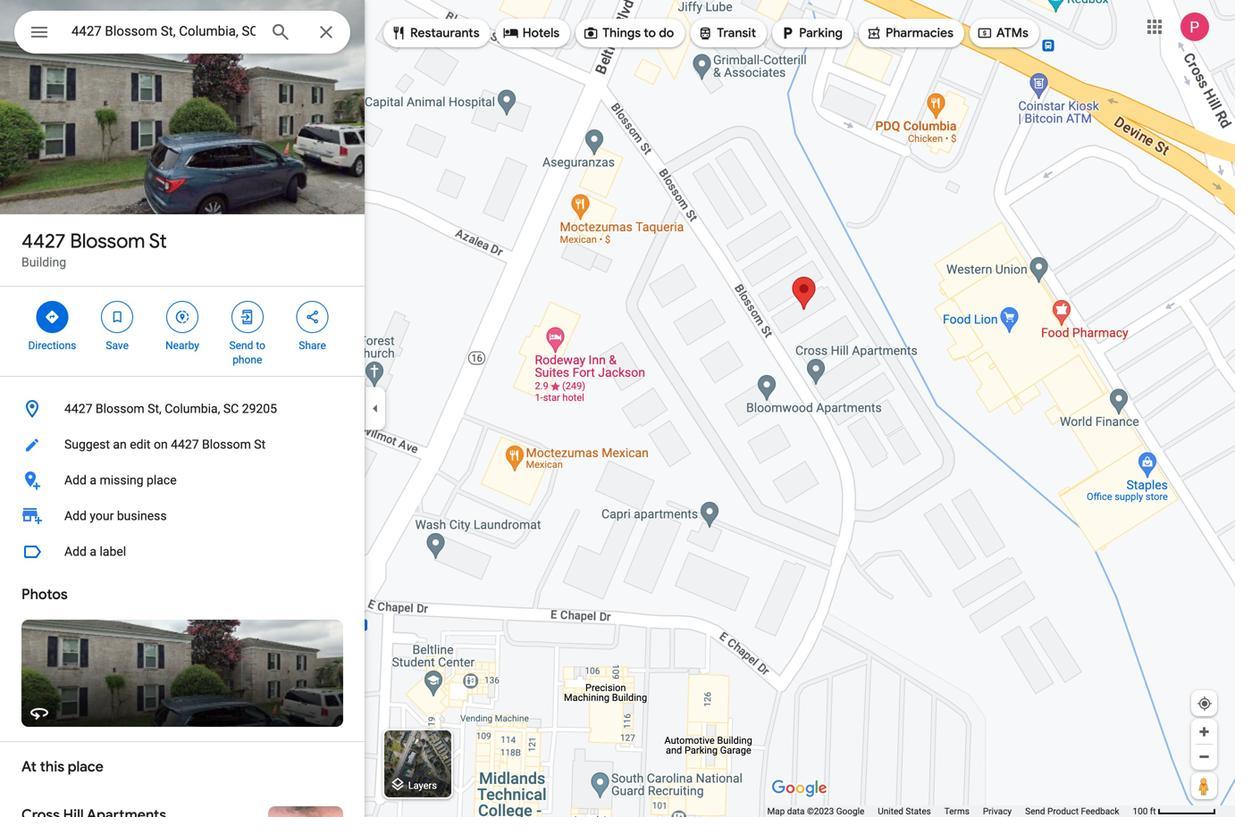 Task type: vqa. For each thing, say whether or not it's contained in the screenshot.
600
no



Task type: locate. For each thing, give the bounding box(es) containing it.
1 vertical spatial st
[[254, 438, 266, 452]]

blossom inside 4427 blossom st, columbia, sc 29205 button
[[96, 402, 145, 417]]

label
[[100, 545, 126, 560]]

blossom up 
[[70, 229, 145, 254]]

suggest
[[64, 438, 110, 452]]

1 vertical spatial 4427
[[64, 402, 92, 417]]

 hotels
[[503, 23, 560, 43]]

place down the on
[[147, 473, 177, 488]]

1 vertical spatial send
[[1025, 807, 1045, 817]]

100 ft button
[[1133, 807, 1216, 817]]

send inside send product feedback button
[[1025, 807, 1045, 817]]

st inside 4427 blossom st building
[[149, 229, 167, 254]]

united
[[878, 807, 904, 817]]

send product feedback button
[[1025, 806, 1119, 818]]

 restaurants
[[391, 23, 480, 43]]

4427 blossom st building
[[21, 229, 167, 270]]

2 a from the top
[[90, 545, 97, 560]]

to
[[644, 25, 656, 41], [256, 340, 265, 352]]

4427 up building
[[21, 229, 66, 254]]

blossom left st,
[[96, 402, 145, 417]]

a
[[90, 473, 97, 488], [90, 545, 97, 560]]

1 vertical spatial blossom
[[96, 402, 145, 417]]

4427 up the suggest
[[64, 402, 92, 417]]

send left product
[[1025, 807, 1045, 817]]

suggest an edit on 4427 blossom st
[[64, 438, 266, 452]]

footer containing map data ©2023 google
[[767, 806, 1133, 818]]

4427 for st
[[21, 229, 66, 254]]

suggest an edit on 4427 blossom st button
[[0, 427, 365, 463]]

4427 inside button
[[64, 402, 92, 417]]

zoom in image
[[1198, 726, 1211, 739]]

0 vertical spatial to
[[644, 25, 656, 41]]

blossom inside suggest an edit on 4427 blossom st "button"
[[202, 438, 251, 452]]

to inside send to phone
[[256, 340, 265, 352]]

send to phone
[[229, 340, 265, 366]]

privacy button
[[983, 806, 1012, 818]]

to up phone
[[256, 340, 265, 352]]

4427
[[21, 229, 66, 254], [64, 402, 92, 417], [171, 438, 199, 452]]

1 add from the top
[[64, 473, 87, 488]]

2 vertical spatial blossom
[[202, 438, 251, 452]]

0 horizontal spatial place
[[68, 758, 104, 777]]

0 horizontal spatial st
[[149, 229, 167, 254]]

building
[[21, 255, 66, 270]]

add left your
[[64, 509, 87, 524]]

0 vertical spatial add
[[64, 473, 87, 488]]

directions
[[28, 340, 76, 352]]

a left label on the left bottom of page
[[90, 545, 97, 560]]

1 horizontal spatial place
[[147, 473, 177, 488]]

footer inside google maps element
[[767, 806, 1133, 818]]

blossom down sc
[[202, 438, 251, 452]]

columbia,
[[165, 402, 220, 417]]

place right this
[[68, 758, 104, 777]]

4427 inside "button"
[[171, 438, 199, 452]]

edit
[[130, 438, 151, 452]]

0 vertical spatial place
[[147, 473, 177, 488]]

a left missing
[[90, 473, 97, 488]]

add
[[64, 473, 87, 488], [64, 509, 87, 524], [64, 545, 87, 560]]

add for add a missing place
[[64, 473, 87, 488]]

feedback
[[1081, 807, 1119, 817]]

photos
[[21, 586, 68, 604]]

send
[[229, 340, 253, 352], [1025, 807, 1045, 817]]

nearby
[[165, 340, 199, 352]]

2 vertical spatial 4427
[[171, 438, 199, 452]]

add down the suggest
[[64, 473, 87, 488]]

add a label button
[[0, 535, 365, 570]]

send up phone
[[229, 340, 253, 352]]

None field
[[72, 21, 256, 42]]

hotels
[[523, 25, 560, 41]]

4427 blossom st main content
[[0, 0, 365, 818]]

footer
[[767, 806, 1133, 818]]

1 vertical spatial a
[[90, 545, 97, 560]]

1 horizontal spatial to
[[644, 25, 656, 41]]

1 a from the top
[[90, 473, 97, 488]]

send inside send to phone
[[229, 340, 253, 352]]

1 vertical spatial to
[[256, 340, 265, 352]]

blossom
[[70, 229, 145, 254], [96, 402, 145, 417], [202, 438, 251, 452]]

1 horizontal spatial st
[[254, 438, 266, 452]]

none field inside 4427 blossom st, columbia, sc 29205 field
[[72, 21, 256, 42]]

send for send product feedback
[[1025, 807, 1045, 817]]


[[29, 19, 50, 45]]

1 vertical spatial place
[[68, 758, 104, 777]]

 search field
[[14, 11, 350, 57]]

0 horizontal spatial send
[[229, 340, 253, 352]]

3 add from the top
[[64, 545, 87, 560]]

a for label
[[90, 545, 97, 560]]

states
[[906, 807, 931, 817]]

add a missing place button
[[0, 463, 365, 499]]


[[977, 23, 993, 43]]

1 horizontal spatial send
[[1025, 807, 1045, 817]]

blossom inside 4427 blossom st building
[[70, 229, 145, 254]]


[[109, 307, 125, 327]]


[[779, 23, 796, 43]]

0 horizontal spatial to
[[256, 340, 265, 352]]

0 vertical spatial send
[[229, 340, 253, 352]]

0 vertical spatial a
[[90, 473, 97, 488]]

to left do
[[644, 25, 656, 41]]

map data ©2023 google
[[767, 807, 865, 817]]

atms
[[997, 25, 1029, 41]]

2 add from the top
[[64, 509, 87, 524]]


[[44, 307, 60, 327]]

2 vertical spatial add
[[64, 545, 87, 560]]

an
[[113, 438, 127, 452]]

data
[[787, 807, 805, 817]]

show street view coverage image
[[1191, 773, 1217, 800]]

actions for 4427 blossom st region
[[0, 287, 365, 376]]

©2023
[[807, 807, 834, 817]]

parking
[[799, 25, 843, 41]]

add left label on the left bottom of page
[[64, 545, 87, 560]]

0 vertical spatial 4427
[[21, 229, 66, 254]]

0 vertical spatial blossom
[[70, 229, 145, 254]]

send for send to phone
[[229, 340, 253, 352]]

united states button
[[878, 806, 931, 818]]

st,
[[148, 402, 162, 417]]

things
[[603, 25, 641, 41]]

4427 Blossom St, Columbia, SC 29205 field
[[14, 11, 350, 54]]

1 vertical spatial add
[[64, 509, 87, 524]]


[[391, 23, 407, 43]]

collapse side panel image
[[366, 399, 385, 419]]


[[174, 307, 190, 327]]

0 vertical spatial st
[[149, 229, 167, 254]]

4427 inside 4427 blossom st building
[[21, 229, 66, 254]]

sc
[[223, 402, 239, 417]]

4427 right the on
[[171, 438, 199, 452]]

place
[[147, 473, 177, 488], [68, 758, 104, 777]]

this
[[40, 758, 64, 777]]

add a missing place
[[64, 473, 177, 488]]

missing
[[100, 473, 144, 488]]

add your business link
[[0, 499, 365, 535]]

st
[[149, 229, 167, 254], [254, 438, 266, 452]]

at
[[21, 758, 37, 777]]

place inside button
[[147, 473, 177, 488]]

transit
[[717, 25, 756, 41]]



Task type: describe. For each thing, give the bounding box(es) containing it.
a for missing
[[90, 473, 97, 488]]

show your location image
[[1197, 696, 1213, 712]]

zoom out image
[[1198, 751, 1211, 764]]

add your business
[[64, 509, 167, 524]]


[[503, 23, 519, 43]]

phone
[[233, 354, 262, 366]]

privacy
[[983, 807, 1012, 817]]

blossom for st,
[[96, 402, 145, 417]]


[[239, 307, 255, 327]]

your
[[90, 509, 114, 524]]

add for add your business
[[64, 509, 87, 524]]

 button
[[14, 11, 64, 57]]

 parking
[[779, 23, 843, 43]]


[[583, 23, 599, 43]]

 atms
[[977, 23, 1029, 43]]

4427 blossom st, columbia, sc 29205
[[64, 402, 277, 417]]

100 ft
[[1133, 807, 1156, 817]]

 transit
[[697, 23, 756, 43]]

add a label
[[64, 545, 126, 560]]

google
[[836, 807, 865, 817]]

product
[[1048, 807, 1079, 817]]

do
[[659, 25, 674, 41]]


[[866, 23, 882, 43]]

terms
[[945, 807, 970, 817]]

google maps element
[[0, 0, 1235, 818]]

united states
[[878, 807, 931, 817]]

google account: payton hansen  
(payton.hansen@adept.ai) image
[[1181, 13, 1209, 41]]

layers
[[408, 781, 437, 792]]

 pharmacies
[[866, 23, 954, 43]]

pharmacies
[[886, 25, 954, 41]]

business
[[117, 509, 167, 524]]

4427 blossom st, columbia, sc 29205 button
[[0, 391, 365, 427]]

terms button
[[945, 806, 970, 818]]

restaurants
[[410, 25, 480, 41]]


[[697, 23, 714, 43]]

send product feedback
[[1025, 807, 1119, 817]]

ft
[[1150, 807, 1156, 817]]

save
[[106, 340, 129, 352]]

to inside  things to do
[[644, 25, 656, 41]]

4427 for st,
[[64, 402, 92, 417]]

 things to do
[[583, 23, 674, 43]]

blossom for st
[[70, 229, 145, 254]]


[[304, 307, 321, 327]]

share
[[299, 340, 326, 352]]

map
[[767, 807, 785, 817]]

st inside "button"
[[254, 438, 266, 452]]

add for add a label
[[64, 545, 87, 560]]

at this place
[[21, 758, 104, 777]]

29205
[[242, 402, 277, 417]]

on
[[154, 438, 168, 452]]

100
[[1133, 807, 1148, 817]]



